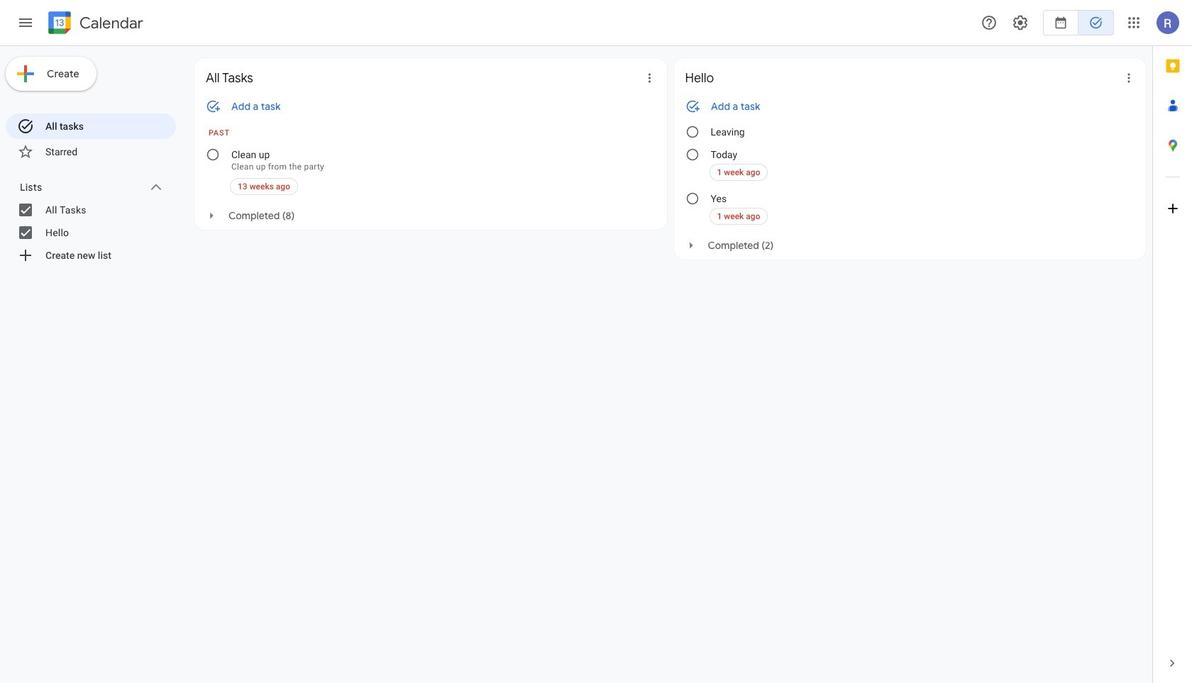 Task type: locate. For each thing, give the bounding box(es) containing it.
heading
[[77, 15, 143, 32]]

calendar element
[[45, 9, 143, 40]]

support menu image
[[981, 14, 998, 31]]

tab list
[[1153, 46, 1192, 644]]

heading inside calendar element
[[77, 15, 143, 32]]



Task type: vqa. For each thing, say whether or not it's contained in the screenshot.
Settings Menu icon
yes



Task type: describe. For each thing, give the bounding box(es) containing it.
tasks sidebar image
[[17, 14, 34, 31]]

settings menu image
[[1012, 14, 1029, 31]]



